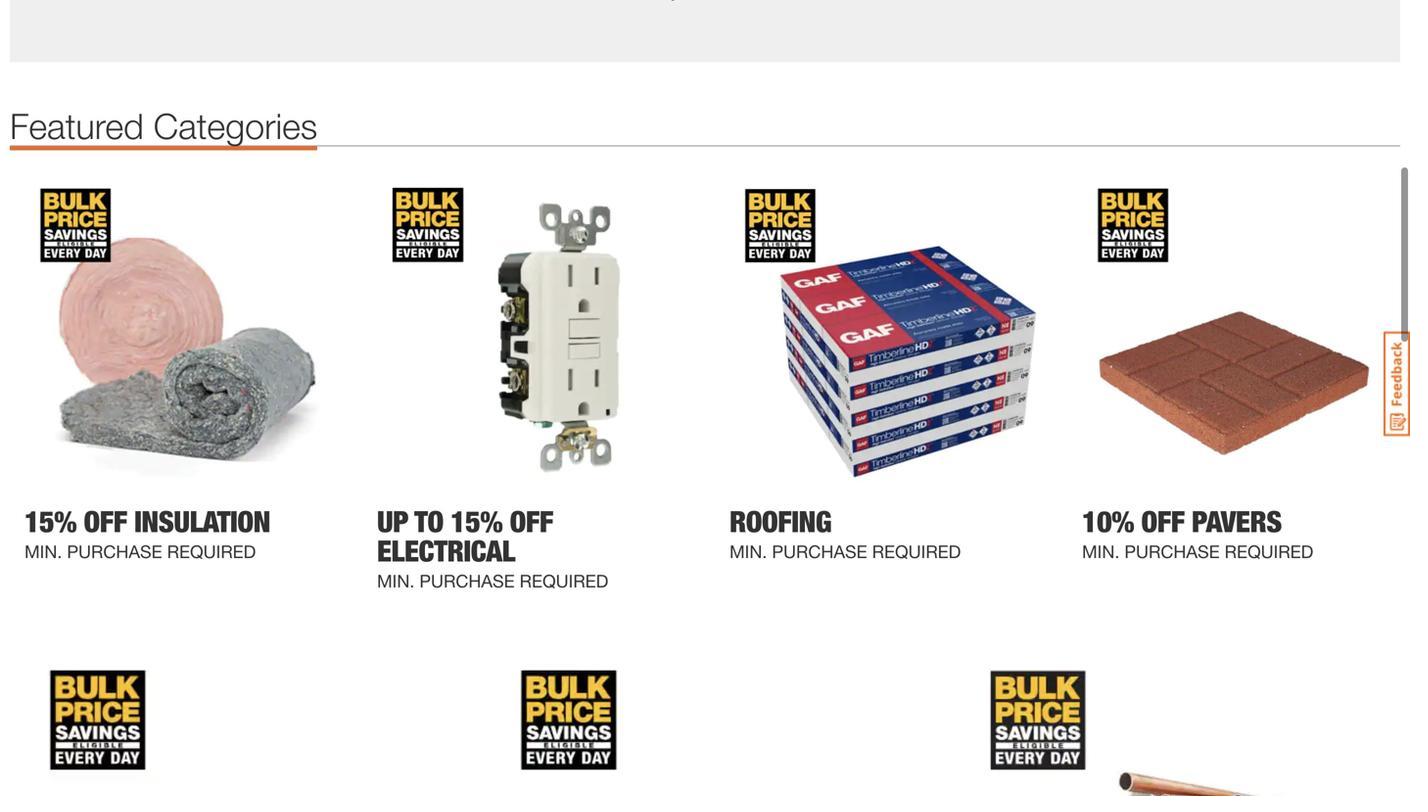 Task type: locate. For each thing, give the bounding box(es) containing it.
min. inside up to 15% off electrical min. purchase required
[[377, 570, 415, 591]]

min.
[[24, 541, 62, 562], [730, 541, 767, 562], [1082, 541, 1120, 562], [377, 570, 415, 591]]

bulk pavers image
[[1068, 176, 1401, 488]]

required inside 10% off pavers min. purchase required
[[1225, 541, 1314, 562]]

required
[[167, 541, 256, 562], [872, 541, 961, 562], [1225, 541, 1314, 562], [520, 570, 609, 591]]

15%
[[24, 504, 77, 539], [451, 504, 503, 539]]

off inside 15% off insulation min. purchase required
[[84, 504, 127, 539]]

0 horizontal spatial 15%
[[24, 504, 77, 539]]

purchase down electrical
[[420, 570, 515, 591]]

2 off from the left
[[510, 504, 553, 539]]

2 horizontal spatial off
[[1142, 504, 1185, 539]]

1 horizontal spatial off
[[510, 504, 553, 539]]

bulk electrical image
[[362, 176, 695, 488]]

15% inside up to 15% off electrical min. purchase required
[[451, 504, 503, 539]]

3 off from the left
[[1142, 504, 1185, 539]]

up
[[377, 504, 408, 539]]

min. inside 10% off pavers min. purchase required
[[1082, 541, 1120, 562]]

purchase down "roofing"
[[772, 541, 867, 562]]

1 horizontal spatial 15%
[[451, 504, 503, 539]]

purchase down insulation
[[67, 541, 162, 562]]

required inside roofing min. purchase required
[[872, 541, 961, 562]]

2 15% from the left
[[451, 504, 503, 539]]

bulk mortar and concrete image
[[480, 653, 930, 796]]

purchase
[[67, 541, 162, 562], [772, 541, 867, 562], [1125, 541, 1220, 562], [420, 570, 515, 591]]

off
[[84, 504, 127, 539], [510, 504, 553, 539], [1142, 504, 1185, 539]]

feedback link image
[[1384, 331, 1410, 437]]

off inside 10% off pavers min. purchase required
[[1142, 504, 1185, 539]]

off for 15%
[[84, 504, 127, 539]]

bulk roofing image
[[715, 176, 1048, 488]]

purchase inside 15% off insulation min. purchase required
[[67, 541, 162, 562]]

1 off from the left
[[84, 504, 127, 539]]

bulk pipes & fittings image
[[950, 653, 1401, 796]]

up to 15% off electrical min. purchase required
[[377, 504, 609, 591]]

0 horizontal spatial off
[[84, 504, 127, 539]]

purchase down 10%
[[1125, 541, 1220, 562]]

required inside up to 15% off electrical min. purchase required
[[520, 570, 609, 591]]

1000 plus bulk price eligible products image
[[10, 0, 1401, 62]]

categories
[[154, 105, 317, 146]]

1 15% from the left
[[24, 504, 77, 539]]

15% off insulation min. purchase required
[[24, 504, 270, 562]]



Task type: vqa. For each thing, say whether or not it's contained in the screenshot.
UP TO 15% OFF ELECTRICAL Min. purchase required
yes



Task type: describe. For each thing, give the bounding box(es) containing it.
purchase inside roofing min. purchase required
[[772, 541, 867, 562]]

purchase inside up to 15% off electrical min. purchase required
[[420, 570, 515, 591]]

15% inside 15% off insulation min. purchase required
[[24, 504, 77, 539]]

roofing min. purchase required
[[730, 504, 961, 562]]

pavers
[[1192, 504, 1282, 539]]

bulk drywall image
[[10, 653, 460, 796]]

min. inside 15% off insulation min. purchase required
[[24, 541, 62, 562]]

off for 10%
[[1142, 504, 1185, 539]]

electrical
[[377, 534, 515, 568]]

10% off pavers min. purchase required
[[1082, 504, 1314, 562]]

off inside up to 15% off electrical min. purchase required
[[510, 504, 553, 539]]

min. inside roofing min. purchase required
[[730, 541, 767, 562]]

purchase inside 10% off pavers min. purchase required
[[1125, 541, 1220, 562]]

bulk insulation image
[[10, 176, 343, 488]]

roofing
[[730, 504, 832, 539]]

insulation
[[134, 504, 270, 539]]

featured
[[10, 105, 144, 146]]

to
[[414, 504, 443, 539]]

10%
[[1082, 504, 1134, 539]]

featured categories
[[10, 105, 317, 146]]

required inside 15% off insulation min. purchase required
[[167, 541, 256, 562]]



